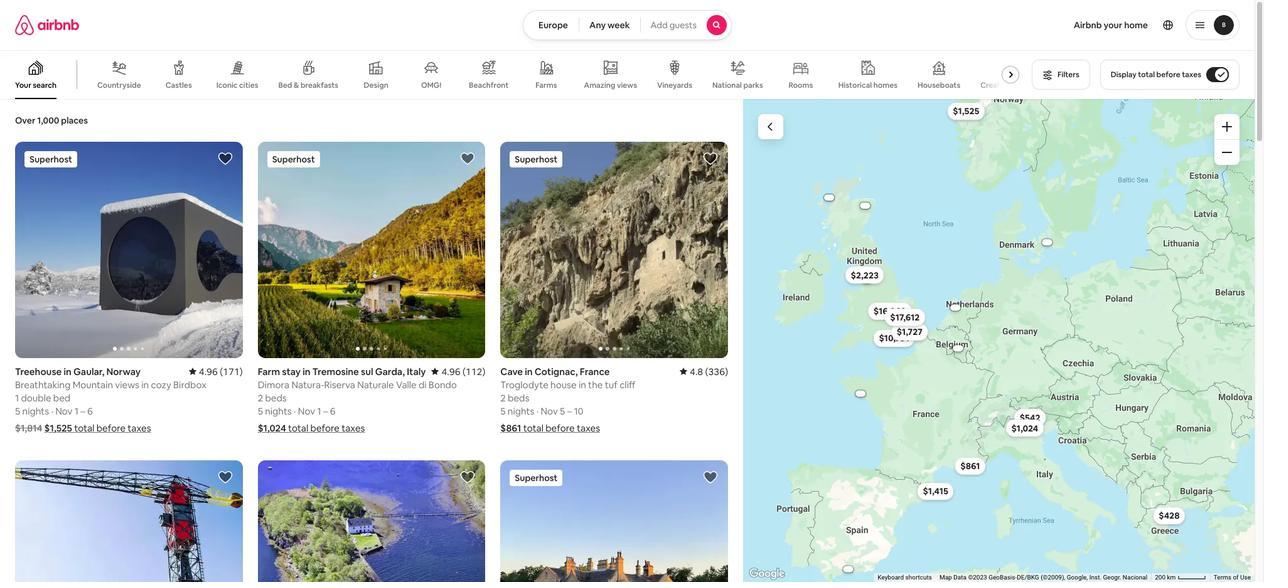Task type: describe. For each thing, give the bounding box(es) containing it.
amazing
[[584, 80, 616, 90]]

over 1,000 places
[[15, 115, 88, 126]]

home
[[1125, 19, 1149, 31]]

creative
[[981, 80, 1011, 90]]

over
[[15, 115, 35, 126]]

countryside
[[97, 80, 141, 90]]

$1,727 button
[[891, 324, 928, 341]]

add guests
[[651, 19, 697, 31]]

geogr.
[[1104, 575, 1122, 582]]

add to wishlist: cave in cotignac, france image
[[703, 151, 718, 166]]

bondo
[[429, 379, 457, 391]]

breathtaking
[[15, 379, 71, 391]]

$428 button
[[1153, 508, 1186, 525]]

map
[[940, 575, 952, 582]]

stay
[[282, 366, 301, 378]]

use
[[1241, 575, 1251, 582]]

riserva
[[324, 379, 355, 391]]

200
[[1156, 575, 1166, 582]]

$1,727
[[897, 327, 923, 338]]

europe
[[539, 19, 568, 31]]

©2023
[[969, 575, 988, 582]]

$1,024 inside button
[[1012, 423, 1038, 434]]

before inside farm stay in tremosine sul garda, italy dimora natura-riserva naturale valle di bondo 2 beds 5 nights · nov 1 – 6 $1,024 total before taxes
[[311, 422, 340, 434]]

total inside treehouse in gaular, norway breathtaking mountain views in cozy birdbox 1 double bed 5 nights · nov 1 – 6 $1,814 $1,525 total before taxes
[[74, 422, 94, 434]]

cities
[[239, 80, 258, 90]]

km
[[1168, 575, 1176, 582]]

your
[[1104, 19, 1123, 31]]

nacional
[[1123, 575, 1148, 582]]

national
[[713, 80, 742, 90]]

nov inside farm stay in tremosine sul garda, italy dimora natura-riserva naturale valle di bondo 2 beds 5 nights · nov 1 – 6 $1,024 total before taxes
[[298, 405, 315, 417]]

nov inside cave in cotignac, france troglodyte house in the tuf cliff 2 beds 5 nights · nov 5 – 10 $861 total before taxes
[[541, 405, 558, 417]]

0 horizontal spatial 1
[[15, 392, 19, 404]]

france
[[580, 366, 610, 378]]

map data ©2023 geobasis-de/bkg (©2009), google, inst. geogr. nacional
[[940, 575, 1148, 582]]

group containing iconic cities
[[0, 50, 1037, 99]]

$1,525 inside button
[[953, 106, 979, 117]]

200 km
[[1156, 575, 1178, 582]]

dimora
[[258, 379, 290, 391]]

10
[[574, 405, 584, 417]]

beds inside farm stay in tremosine sul garda, italy dimora natura-riserva naturale valle di bondo 2 beds 5 nights · nov 1 – 6 $1,024 total before taxes
[[265, 392, 287, 404]]

2 inside farm stay in tremosine sul garda, italy dimora natura-riserva naturale valle di bondo 2 beds 5 nights · nov 1 – 6 $1,024 total before taxes
[[258, 392, 263, 404]]

de/bkg
[[1017, 575, 1040, 582]]

mountain
[[73, 379, 113, 391]]

– inside farm stay in tremosine sul garda, italy dimora natura-riserva naturale valle di bondo 2 beds 5 nights · nov 1 – 6 $1,024 total before taxes
[[323, 405, 328, 417]]

$542 button
[[1014, 409, 1046, 427]]

$2,223 $16,368
[[851, 270, 906, 317]]

search
[[33, 80, 56, 90]]

historical
[[839, 80, 872, 90]]

add to wishlist: home in balderstone, uk image
[[703, 470, 718, 485]]

valle
[[396, 379, 417, 391]]

nights inside treehouse in gaular, norway breathtaking mountain views in cozy birdbox 1 double bed 5 nights · nov 1 – 6 $1,814 $1,525 total before taxes
[[22, 405, 49, 417]]

iconic cities
[[216, 80, 258, 90]]

4.96 (171)
[[199, 366, 243, 378]]

airbnb
[[1074, 19, 1102, 31]]

total inside farm stay in tremosine sul garda, italy dimora natura-riserva naturale valle di bondo 2 beds 5 nights · nov 1 – 6 $1,024 total before taxes
[[288, 422, 308, 434]]

omg!
[[421, 80, 442, 90]]

zoom in image
[[1223, 122, 1233, 132]]

beds inside cave in cotignac, france troglodyte house in the tuf cliff 2 beds 5 nights · nov 5 – 10 $861 total before taxes
[[508, 392, 530, 404]]

1 horizontal spatial 1
[[75, 405, 78, 417]]

airbnb your home
[[1074, 19, 1149, 31]]

cliff
[[620, 379, 636, 391]]

in inside farm stay in tremosine sul garda, italy dimora natura-riserva naturale valle di bondo 2 beds 5 nights · nov 1 – 6 $1,024 total before taxes
[[303, 366, 311, 378]]

your search
[[15, 80, 56, 90]]

data
[[954, 575, 967, 582]]

3 5 from the left
[[501, 405, 506, 417]]

nights inside cave in cotignac, france troglodyte house in the tuf cliff 2 beds 5 nights · nov 5 – 10 $861 total before taxes
[[508, 405, 535, 417]]

before inside treehouse in gaular, norway breathtaking mountain views in cozy birdbox 1 double bed 5 nights · nov 1 – 6 $1,814 $1,525 total before taxes
[[96, 422, 126, 434]]

before inside cave in cotignac, france troglodyte house in the tuf cliff 2 beds 5 nights · nov 5 – 10 $861 total before taxes
[[546, 422, 575, 434]]

total inside button
[[1139, 70, 1155, 80]]

breakfasts
[[301, 80, 339, 90]]

· inside cave in cotignac, france troglodyte house in the tuf cliff 2 beds 5 nights · nov 5 – 10 $861 total before taxes
[[537, 405, 539, 417]]

farms
[[536, 80, 557, 90]]

cotignac,
[[535, 366, 578, 378]]

google map
showing 24 stays. region
[[743, 99, 1255, 583]]

5 inside treehouse in gaular, norway breathtaking mountain views in cozy birdbox 1 double bed 5 nights · nov 1 – 6 $1,814 $1,525 total before taxes
[[15, 405, 20, 417]]

4.96 out of 5 average rating,  112 reviews image
[[432, 366, 486, 378]]

– inside cave in cotignac, france troglodyte house in the tuf cliff 2 beds 5 nights · nov 5 – 10 $861 total before taxes
[[567, 405, 572, 417]]

taxes inside button
[[1183, 70, 1202, 80]]

treehouse
[[15, 366, 62, 378]]

keyboard shortcuts button
[[878, 574, 932, 583]]

add to wishlist: farm stay in tremosine sul garda, italy image
[[460, 151, 476, 166]]

bed
[[53, 392, 70, 404]]

add to wishlist: apartment in amsterdam, netherlands image
[[218, 470, 233, 485]]

$1,525 button
[[947, 103, 985, 120]]

4.8
[[690, 366, 703, 378]]

any week
[[590, 19, 630, 31]]

4.8 out of 5 average rating,  336 reviews image
[[680, 366, 728, 378]]

spaces
[[1013, 80, 1037, 90]]

garda,
[[375, 366, 405, 378]]

$16,368 button
[[868, 303, 912, 320]]

$861 inside $861 button
[[961, 461, 980, 472]]

display
[[1111, 70, 1137, 80]]

birdbox
[[173, 379, 207, 391]]

filters
[[1058, 70, 1080, 80]]

$428
[[1159, 511, 1180, 522]]

· inside farm stay in tremosine sul garda, italy dimora natura-riserva naturale valle di bondo 2 beds 5 nights · nov 1 – 6 $1,024 total before taxes
[[294, 405, 296, 417]]

$1,415
[[923, 486, 948, 498]]

add to wishlist: treehouse in gaular, norway image
[[218, 151, 233, 166]]

of
[[1234, 575, 1239, 582]]

total inside cave in cotignac, france troglodyte house in the tuf cliff 2 beds 5 nights · nov 5 – 10 $861 total before taxes
[[524, 422, 544, 434]]



Task type: locate. For each thing, give the bounding box(es) containing it.
2 horizontal spatial nov
[[541, 405, 558, 417]]

· inside treehouse in gaular, norway breathtaking mountain views in cozy birdbox 1 double bed 5 nights · nov 1 – 6 $1,814 $1,525 total before taxes
[[51, 405, 53, 417]]

2 2 from the left
[[501, 392, 506, 404]]

$2,223 button
[[845, 267, 884, 284]]

rooms
[[789, 80, 813, 90]]

taxes inside treehouse in gaular, norway breathtaking mountain views in cozy birdbox 1 double bed 5 nights · nov 1 – 6 $1,814 $1,525 total before taxes
[[128, 422, 151, 434]]

nov down bed at the bottom left
[[55, 405, 73, 417]]

6 down riserva
[[330, 405, 336, 417]]

1 horizontal spatial $1,525
[[953, 106, 979, 117]]

nights down dimora
[[265, 405, 292, 417]]

$1,525 down houseboats at right
[[953, 106, 979, 117]]

google,
[[1067, 575, 1088, 582]]

1 horizontal spatial beds
[[508, 392, 530, 404]]

· down troglodyte
[[537, 405, 539, 417]]

views down norway on the bottom of page
[[115, 379, 139, 391]]

6 inside farm stay in tremosine sul garda, italy dimora natura-riserva naturale valle di bondo 2 beds 5 nights · nov 1 – 6 $1,024 total before taxes
[[330, 405, 336, 417]]

$17,612 $1,727
[[890, 312, 923, 338]]

di
[[419, 379, 427, 391]]

views
[[617, 80, 637, 90], [115, 379, 139, 391]]

0 horizontal spatial 6
[[87, 405, 93, 417]]

in left gaular,
[[64, 366, 72, 378]]

$861 inside cave in cotignac, france troglodyte house in the tuf cliff 2 beds 5 nights · nov 5 – 10 $861 total before taxes
[[501, 422, 522, 434]]

design
[[364, 80, 389, 90]]

0 horizontal spatial beds
[[265, 392, 287, 404]]

1 nights from the left
[[22, 405, 49, 417]]

norway
[[106, 366, 141, 378]]

1 down mountain
[[75, 405, 78, 417]]

1 inside farm stay in tremosine sul garda, italy dimora natura-riserva naturale valle di bondo 2 beds 5 nights · nov 1 – 6 $1,024 total before taxes
[[317, 405, 321, 417]]

natura-
[[292, 379, 324, 391]]

3 – from the left
[[567, 405, 572, 417]]

2 inside cave in cotignac, france troglodyte house in the tuf cliff 2 beds 5 nights · nov 5 – 10 $861 total before taxes
[[501, 392, 506, 404]]

$1,525 right $1,814
[[44, 422, 72, 434]]

None search field
[[523, 10, 732, 40]]

$2,223
[[851, 270, 879, 281]]

0 horizontal spatial nights
[[22, 405, 49, 417]]

total down mountain
[[74, 422, 94, 434]]

keyboard
[[878, 575, 904, 582]]

5 up $1,814
[[15, 405, 20, 417]]

farm
[[258, 366, 280, 378]]

0 vertical spatial $861
[[501, 422, 522, 434]]

$17,612
[[890, 312, 920, 323]]

2 · from the left
[[294, 405, 296, 417]]

shortcuts
[[906, 575, 932, 582]]

zoom out image
[[1223, 148, 1233, 158]]

4.96 (112)
[[442, 366, 486, 378]]

inst.
[[1090, 575, 1102, 582]]

keyboard shortcuts
[[878, 575, 932, 582]]

4.96 up birdbox
[[199, 366, 218, 378]]

add guests button
[[640, 10, 732, 40]]

naturale
[[357, 379, 394, 391]]

2 – from the left
[[323, 405, 328, 417]]

4.96
[[199, 366, 218, 378], [442, 366, 461, 378]]

cozy
[[151, 379, 171, 391]]

0 horizontal spatial $1,024
[[258, 422, 286, 434]]

5 left 10
[[560, 405, 565, 417]]

3 · from the left
[[537, 405, 539, 417]]

(336)
[[706, 366, 728, 378]]

filters button
[[1032, 60, 1091, 90]]

before down riserva
[[311, 422, 340, 434]]

1 horizontal spatial views
[[617, 80, 637, 90]]

nights inside farm stay in tremosine sul garda, italy dimora natura-riserva naturale valle di bondo 2 beds 5 nights · nov 1 – 6 $1,024 total before taxes
[[265, 405, 292, 417]]

in up natura-
[[303, 366, 311, 378]]

0 horizontal spatial 4.96
[[199, 366, 218, 378]]

1 5 from the left
[[15, 405, 20, 417]]

farm stay in tremosine sul garda, italy dimora natura-riserva naturale valle di bondo 2 beds 5 nights · nov 1 – 6 $1,024 total before taxes
[[258, 366, 457, 434]]

0 vertical spatial $1,525
[[953, 106, 979, 117]]

6
[[87, 405, 93, 417], [330, 405, 336, 417]]

total down natura-
[[288, 422, 308, 434]]

5 down troglodyte
[[501, 405, 506, 417]]

1 vertical spatial views
[[115, 379, 139, 391]]

$861
[[501, 422, 522, 434], [961, 461, 980, 472]]

1 down natura-
[[317, 405, 321, 417]]

in left the cozy
[[141, 379, 149, 391]]

$1,024
[[258, 422, 286, 434], [1012, 423, 1038, 434]]

1 horizontal spatial ·
[[294, 405, 296, 417]]

$861 button
[[955, 458, 986, 475]]

2 horizontal spatial ·
[[537, 405, 539, 417]]

2
[[258, 392, 263, 404], [501, 392, 506, 404]]

nights down double on the bottom
[[22, 405, 49, 417]]

2 nights from the left
[[265, 405, 292, 417]]

taxes inside farm stay in tremosine sul garda, italy dimora natura-riserva naturale valle di bondo 2 beds 5 nights · nov 1 – 6 $1,024 total before taxes
[[342, 422, 365, 434]]

none search field containing europe
[[523, 10, 732, 40]]

places
[[61, 115, 88, 126]]

0 vertical spatial views
[[617, 80, 637, 90]]

$17,612 button
[[885, 309, 925, 326]]

1 horizontal spatial $1,024
[[1012, 423, 1038, 434]]

troglodyte
[[501, 379, 549, 391]]

iconic
[[216, 80, 238, 90]]

1 horizontal spatial 4.96
[[442, 366, 461, 378]]

nov left 10
[[541, 405, 558, 417]]

4.96 for farm stay in tremosine sul garda, italy dimora natura-riserva naturale valle di bondo 2 beds 5 nights · nov 1 – 6 $1,024 total before taxes
[[442, 366, 461, 378]]

1,000
[[37, 115, 59, 126]]

beds down dimora
[[265, 392, 287, 404]]

4.8 (336)
[[690, 366, 728, 378]]

$1,024 inside farm stay in tremosine sul garda, italy dimora natura-riserva naturale valle di bondo 2 beds 5 nights · nov 1 – 6 $1,024 total before taxes
[[258, 422, 286, 434]]

0 horizontal spatial ·
[[51, 405, 53, 417]]

1 horizontal spatial nights
[[265, 405, 292, 417]]

200 km button
[[1152, 574, 1211, 583]]

0 horizontal spatial 2
[[258, 392, 263, 404]]

2 horizontal spatial 1
[[317, 405, 321, 417]]

0 horizontal spatial $1,525
[[44, 422, 72, 434]]

taxes
[[1183, 70, 1202, 80], [128, 422, 151, 434], [342, 422, 365, 434], [577, 422, 600, 434]]

1 – from the left
[[81, 405, 85, 417]]

$1,525 inside treehouse in gaular, norway breathtaking mountain views in cozy birdbox 1 double bed 5 nights · nov 1 – 6 $1,814 $1,525 total before taxes
[[44, 422, 72, 434]]

nov inside treehouse in gaular, norway breathtaking mountain views in cozy birdbox 1 double bed 5 nights · nov 1 – 6 $1,814 $1,525 total before taxes
[[55, 405, 73, 417]]

$1,525
[[953, 106, 979, 117], [44, 422, 72, 434]]

add to wishlist: island in badachro, uk image
[[460, 470, 476, 485]]

amazing views
[[584, 80, 637, 90]]

before inside button
[[1157, 70, 1181, 80]]

· down bed at the bottom left
[[51, 405, 53, 417]]

2 6 from the left
[[330, 405, 336, 417]]

2 4.96 from the left
[[442, 366, 461, 378]]

1 horizontal spatial 2
[[501, 392, 506, 404]]

2 horizontal spatial nights
[[508, 405, 535, 417]]

display total before taxes button
[[1101, 60, 1240, 90]]

3 nights from the left
[[508, 405, 535, 417]]

$16,368
[[874, 306, 906, 317]]

nov down natura-
[[298, 405, 315, 417]]

any week button
[[579, 10, 641, 40]]

2 nov from the left
[[298, 405, 315, 417]]

your
[[15, 80, 31, 90]]

1 4.96 from the left
[[199, 366, 218, 378]]

· down natura-
[[294, 405, 296, 417]]

nov
[[55, 405, 73, 417], [298, 405, 315, 417], [541, 405, 558, 417]]

2 5 from the left
[[258, 405, 263, 417]]

views right amazing
[[617, 80, 637, 90]]

terms of use
[[1214, 575, 1251, 582]]

taxes inside cave in cotignac, france troglodyte house in the tuf cliff 2 beds 5 nights · nov 5 – 10 $861 total before taxes
[[577, 422, 600, 434]]

– down riserva
[[323, 405, 328, 417]]

4.96 for treehouse in gaular, norway breathtaking mountain views in cozy birdbox 1 double bed 5 nights · nov 1 – 6 $1,814 $1,525 total before taxes
[[199, 366, 218, 378]]

1 horizontal spatial –
[[323, 405, 328, 417]]

5
[[15, 405, 20, 417], [258, 405, 263, 417], [501, 405, 506, 417], [560, 405, 565, 417]]

beds down troglodyte
[[508, 392, 530, 404]]

italy
[[407, 366, 426, 378]]

before right display
[[1157, 70, 1181, 80]]

·
[[51, 405, 53, 417], [294, 405, 296, 417], [537, 405, 539, 417]]

$1,415 button
[[917, 483, 954, 501]]

cave
[[501, 366, 523, 378]]

tuf
[[605, 379, 618, 391]]

1 vertical spatial $1,525
[[44, 422, 72, 434]]

6 down mountain
[[87, 405, 93, 417]]

terms
[[1214, 575, 1232, 582]]

4.96 out of 5 average rating,  171 reviews image
[[189, 366, 243, 378]]

(©2009),
[[1041, 575, 1066, 582]]

$542
[[1020, 413, 1041, 424]]

1
[[15, 392, 19, 404], [75, 405, 78, 417], [317, 405, 321, 417]]

add
[[651, 19, 668, 31]]

0 horizontal spatial $861
[[501, 422, 522, 434]]

2 beds from the left
[[508, 392, 530, 404]]

$10,791
[[879, 333, 909, 344]]

– down mountain
[[81, 405, 85, 417]]

1 horizontal spatial $861
[[961, 461, 980, 472]]

treehouse in gaular, norway breathtaking mountain views in cozy birdbox 1 double bed 5 nights · nov 1 – 6 $1,814 $1,525 total before taxes
[[15, 366, 207, 434]]

4 5 from the left
[[560, 405, 565, 417]]

total right display
[[1139, 70, 1155, 80]]

$1,814
[[15, 422, 42, 434]]

beds
[[265, 392, 287, 404], [508, 392, 530, 404]]

1 2 from the left
[[258, 392, 263, 404]]

profile element
[[747, 0, 1240, 50]]

tremosine
[[313, 366, 359, 378]]

2 down troglodyte
[[501, 392, 506, 404]]

6 inside treehouse in gaular, norway breathtaking mountain views in cozy birdbox 1 double bed 5 nights · nov 1 – 6 $1,814 $1,525 total before taxes
[[87, 405, 93, 417]]

1 horizontal spatial nov
[[298, 405, 315, 417]]

guests
[[670, 19, 697, 31]]

1 left double on the bottom
[[15, 392, 19, 404]]

geobasis-
[[989, 575, 1017, 582]]

national parks
[[713, 80, 763, 90]]

total down troglodyte
[[524, 422, 544, 434]]

homes
[[874, 80, 898, 90]]

&
[[294, 80, 299, 90]]

views inside treehouse in gaular, norway breathtaking mountain views in cozy birdbox 1 double bed 5 nights · nov 1 – 6 $1,814 $1,525 total before taxes
[[115, 379, 139, 391]]

google image
[[747, 566, 788, 583]]

1 vertical spatial $861
[[961, 461, 980, 472]]

group
[[0, 50, 1037, 99], [15, 142, 243, 358], [258, 142, 486, 358], [501, 142, 728, 358], [15, 461, 243, 583], [258, 461, 486, 583], [501, 461, 728, 583]]

nights
[[22, 405, 49, 417], [265, 405, 292, 417], [508, 405, 535, 417]]

1 6 from the left
[[87, 405, 93, 417]]

0 horizontal spatial views
[[115, 379, 139, 391]]

before down 10
[[546, 422, 575, 434]]

3 nov from the left
[[541, 405, 558, 417]]

nights down troglodyte
[[508, 405, 535, 417]]

1 · from the left
[[51, 405, 53, 417]]

2 down dimora
[[258, 392, 263, 404]]

in left the
[[579, 379, 586, 391]]

creative spaces
[[981, 80, 1037, 90]]

5 down dimora
[[258, 405, 263, 417]]

0 horizontal spatial nov
[[55, 405, 73, 417]]

– left 10
[[567, 405, 572, 417]]

in up troglodyte
[[525, 366, 533, 378]]

5 inside farm stay in tremosine sul garda, italy dimora natura-riserva naturale valle di bondo 2 beds 5 nights · nov 1 – 6 $1,024 total before taxes
[[258, 405, 263, 417]]

0 horizontal spatial –
[[81, 405, 85, 417]]

2 horizontal spatial –
[[567, 405, 572, 417]]

any
[[590, 19, 606, 31]]

1 horizontal spatial 6
[[330, 405, 336, 417]]

houseboats
[[918, 80, 961, 90]]

$1,024 button
[[1006, 420, 1044, 437]]

1 nov from the left
[[55, 405, 73, 417]]

display total before taxes
[[1111, 70, 1202, 80]]

before down mountain
[[96, 422, 126, 434]]

1 beds from the left
[[265, 392, 287, 404]]

4.96 up 'bondo'
[[442, 366, 461, 378]]

bed
[[278, 80, 292, 90]]

cave in cotignac, france troglodyte house in the tuf cliff 2 beds 5 nights · nov 5 – 10 $861 total before taxes
[[501, 366, 636, 434]]

– inside treehouse in gaular, norway breathtaking mountain views in cozy birdbox 1 double bed 5 nights · nov 1 – 6 $1,814 $1,525 total before taxes
[[81, 405, 85, 417]]



Task type: vqa. For each thing, say whether or not it's contained in the screenshot.
Music
no



